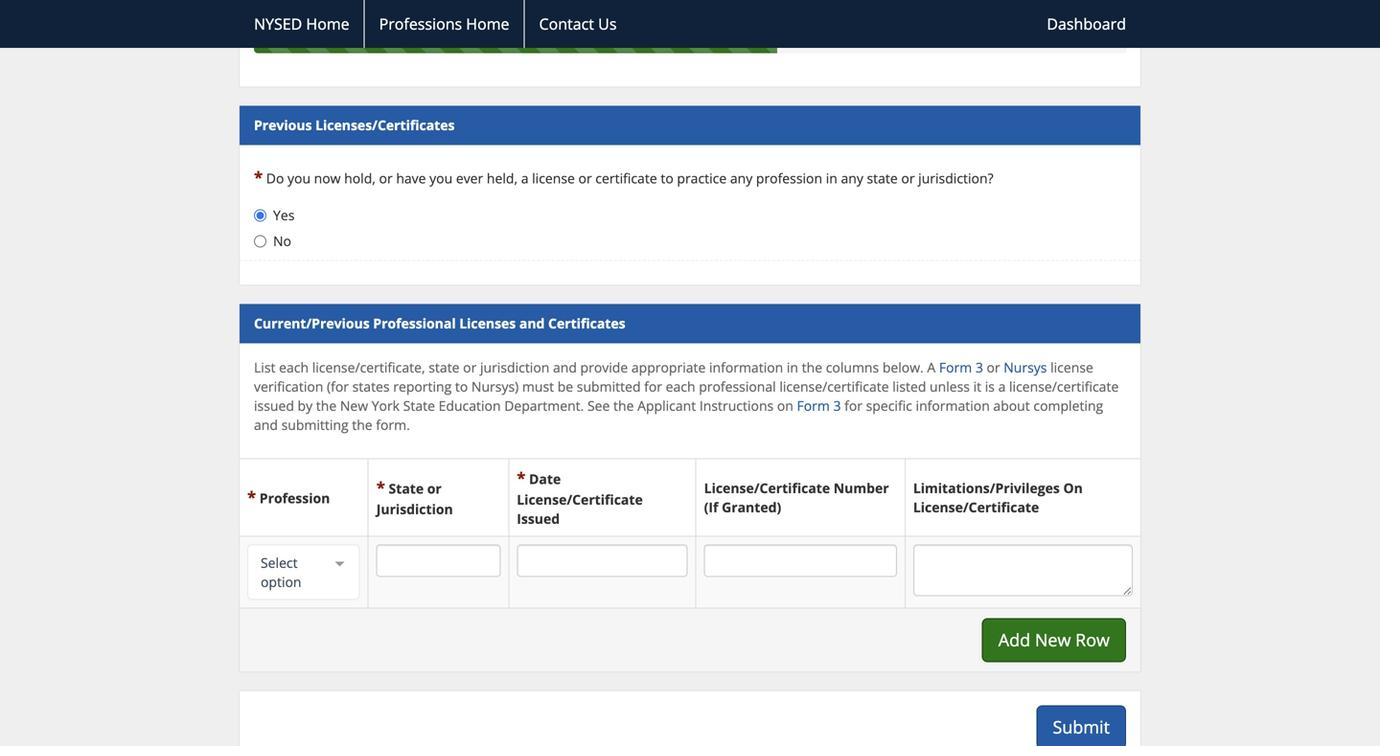 Task type: describe. For each thing, give the bounding box(es) containing it.
jurisdiction
[[480, 359, 550, 377]]

for inside for specific information about completing and submitting the form.
[[845, 397, 863, 415]]

must
[[522, 378, 554, 396]]

row
[[1076, 629, 1110, 652]]

in inside * do you now hold, or have you ever held, a license or certificate to practice any profession in any state or jurisdiction?
[[826, 169, 838, 188]]

nysed home
[[254, 13, 350, 34]]

is
[[985, 378, 995, 396]]

professions
[[379, 13, 462, 34]]

date
[[529, 470, 561, 489]]

hold,
[[344, 169, 376, 188]]

a
[[927, 359, 936, 377]]

add
[[999, 629, 1031, 652]]

the right by
[[316, 397, 337, 415]]

2 you from the left
[[430, 169, 453, 188]]

0 horizontal spatial form 3 link
[[797, 397, 841, 415]]

held,
[[487, 169, 518, 188]]

previous licenses/certificates
[[254, 116, 455, 134]]

on
[[1064, 479, 1083, 498]]

listed
[[893, 378, 926, 396]]

see
[[588, 397, 610, 415]]

0 horizontal spatial in
[[787, 359, 799, 377]]

for inside license verification (for states reporting to nursys) must be submitted for each professional license/certificate listed unless it is a license/certificate issued by the new york state education department. see the applicant instructions on
[[644, 378, 662, 396]]

limitations/privileges on license/certificate
[[913, 479, 1083, 517]]

professional
[[699, 378, 776, 396]]

ever
[[456, 169, 483, 188]]

submit link
[[1037, 706, 1126, 747]]

* do you now hold, or have you ever held, a license or certificate to practice any profession in any state or jurisdiction?
[[254, 166, 994, 189]]

below.
[[883, 359, 924, 377]]

submitted
[[577, 378, 641, 396]]

for specific information about completing and submitting the form.
[[254, 397, 1103, 434]]

have
[[396, 169, 426, 188]]

us
[[598, 13, 617, 34]]

state inside license verification (for states reporting to nursys) must be submitted for each professional license/certificate listed unless it is a license/certificate issued by the new york state education department. see the applicant instructions on
[[403, 397, 435, 415]]

issued
[[517, 510, 560, 528]]

yes
[[273, 206, 295, 224]]

or up is
[[987, 359, 1000, 377]]

license/certificate for *
[[517, 491, 643, 509]]

department.
[[504, 397, 584, 415]]

provide
[[580, 359, 628, 377]]

professions home
[[379, 13, 510, 34]]

jurisdiction?
[[919, 169, 994, 188]]

dashboard link
[[1033, 0, 1141, 48]]

0 horizontal spatial state
[[429, 359, 460, 377]]

be
[[558, 378, 573, 396]]

it
[[974, 378, 982, 396]]

york
[[372, 397, 400, 415]]

2 license/certificate from the left
[[1009, 378, 1119, 396]]

(for
[[327, 378, 349, 396]]

now
[[314, 169, 341, 188]]

* for * profession
[[247, 487, 256, 509]]

appropriate
[[632, 359, 706, 377]]

a inside * do you now hold, or have you ever held, a license or certificate to practice any profession in any state or jurisdiction?
[[521, 169, 529, 188]]

home for professions home
[[466, 13, 510, 34]]

practice
[[677, 169, 727, 188]]

0 horizontal spatial 3
[[833, 397, 841, 415]]

on
[[777, 397, 794, 415]]

professional
[[373, 315, 456, 333]]

by
[[298, 397, 313, 415]]

limitations/privileges
[[913, 479, 1060, 498]]

previous
[[254, 116, 312, 134]]

nysed home link
[[240, 0, 364, 48]]

(if
[[704, 499, 718, 517]]

granted)
[[722, 499, 781, 517]]

* for * do you now hold, or have you ever held, a license or certificate to practice any profession in any state or jurisdiction?
[[254, 166, 263, 189]]

0 horizontal spatial form
[[797, 397, 830, 415]]

option
[[261, 573, 302, 592]]

licenses/certificates
[[315, 116, 455, 134]]

about
[[993, 397, 1030, 415]]

to inside * do you now hold, or have you ever held, a license or certificate to practice any profession in any state or jurisdiction?
[[661, 169, 674, 188]]

* state or jurisdiction
[[376, 477, 453, 519]]

select
[[261, 554, 298, 572]]

license inside license verification (for states reporting to nursys) must be submitted for each professional license/certificate listed unless it is a license/certificate issued by the new york state education department. see the applicant instructions on
[[1051, 359, 1094, 377]]

completing
[[1034, 397, 1103, 415]]

certificates
[[548, 315, 626, 333]]

60% progress bar
[[254, 34, 777, 53]]

home for nysed home
[[306, 13, 350, 34]]

add new row link
[[982, 619, 1126, 663]]

current/previous
[[254, 315, 370, 333]]

and inside for specific information about completing and submitting the form.
[[254, 416, 278, 434]]

columns
[[826, 359, 879, 377]]

nursys)
[[472, 378, 519, 396]]

0 vertical spatial and
[[519, 315, 545, 333]]

license/certificate for limitations/privileges
[[913, 499, 1039, 517]]

the down submitted
[[614, 397, 634, 415]]



Task type: locate. For each thing, give the bounding box(es) containing it.
1 vertical spatial and
[[553, 359, 577, 377]]

information up professional
[[709, 359, 783, 377]]

certificate
[[596, 169, 657, 188]]

1 vertical spatial state
[[429, 359, 460, 377]]

1 vertical spatial form 3 link
[[797, 397, 841, 415]]

None text field
[[376, 545, 501, 578], [517, 545, 688, 578], [704, 545, 897, 578], [913, 545, 1133, 597], [376, 545, 501, 578], [517, 545, 688, 578], [704, 545, 897, 578], [913, 545, 1133, 597]]

a right held,
[[521, 169, 529, 188]]

new right "add"
[[1035, 629, 1071, 652]]

licenses
[[459, 315, 516, 333]]

in up the on
[[787, 359, 799, 377]]

1 horizontal spatial each
[[666, 378, 696, 396]]

license/certificate up the granted)
[[704, 479, 830, 498]]

the down york
[[352, 416, 373, 434]]

*
[[254, 166, 263, 189], [517, 467, 526, 490], [376, 477, 385, 499], [247, 487, 256, 509]]

and down issued in the left of the page
[[254, 416, 278, 434]]

0 vertical spatial state
[[403, 397, 435, 415]]

1 horizontal spatial a
[[998, 378, 1006, 396]]

submit
[[1053, 716, 1110, 740]]

1 horizontal spatial 3
[[976, 359, 983, 377]]

state
[[403, 397, 435, 415], [389, 480, 424, 498]]

0 vertical spatial state
[[867, 169, 898, 188]]

No radio
[[254, 236, 266, 248]]

2 horizontal spatial and
[[553, 359, 577, 377]]

0 vertical spatial for
[[644, 378, 662, 396]]

you left 'ever' at the top of page
[[430, 169, 453, 188]]

or left have
[[379, 169, 393, 188]]

state left jurisdiction?
[[867, 169, 898, 188]]

to
[[661, 169, 674, 188], [455, 378, 468, 396]]

* inside * state or jurisdiction
[[376, 477, 385, 499]]

contact us
[[539, 13, 617, 34]]

form 3 link right the on
[[797, 397, 841, 415]]

license/certificate down date
[[517, 491, 643, 509]]

0 horizontal spatial license
[[532, 169, 575, 188]]

license
[[532, 169, 575, 188], [1051, 359, 1094, 377]]

nursys
[[1004, 359, 1047, 377]]

1 home from the left
[[306, 13, 350, 34]]

0 horizontal spatial you
[[288, 169, 311, 188]]

1 vertical spatial 3
[[833, 397, 841, 415]]

new inside license verification (for states reporting to nursys) must be submitted for each professional license/certificate listed unless it is a license/certificate issued by the new york state education department. see the applicant instructions on
[[340, 397, 368, 415]]

license/certificate inside license/certificate number (if granted)
[[704, 479, 830, 498]]

the
[[802, 359, 823, 377], [316, 397, 337, 415], [614, 397, 634, 415], [352, 416, 373, 434]]

and right licenses
[[519, 315, 545, 333]]

Yes radio
[[254, 210, 266, 222]]

1 vertical spatial form
[[797, 397, 830, 415]]

2 horizontal spatial license/certificate
[[913, 499, 1039, 517]]

1 any from the left
[[730, 169, 753, 188]]

list
[[254, 359, 276, 377]]

a right is
[[998, 378, 1006, 396]]

each down appropriate
[[666, 378, 696, 396]]

* profession
[[247, 487, 330, 509]]

home
[[306, 13, 350, 34], [466, 13, 510, 34]]

nysed
[[254, 13, 302, 34]]

0 horizontal spatial home
[[306, 13, 350, 34]]

1 horizontal spatial state
[[867, 169, 898, 188]]

add new row
[[999, 629, 1110, 652]]

license right held,
[[532, 169, 575, 188]]

1 horizontal spatial and
[[519, 315, 545, 333]]

dashboard
[[1047, 13, 1126, 34]]

for down list each license/certificate, state or jurisdiction and provide appropriate information in the columns below. a form 3 or nursys
[[644, 378, 662, 396]]

you right do
[[288, 169, 311, 188]]

contact us link
[[524, 0, 631, 48]]

0 vertical spatial in
[[826, 169, 838, 188]]

1 vertical spatial license
[[1051, 359, 1094, 377]]

3 up it
[[976, 359, 983, 377]]

0 vertical spatial to
[[661, 169, 674, 188]]

and up "be"
[[553, 359, 577, 377]]

form 3 link up unless
[[939, 359, 983, 377]]

0 vertical spatial form
[[939, 359, 972, 377]]

form up unless
[[939, 359, 972, 377]]

or up nursys)
[[463, 359, 477, 377]]

current/previous professional licenses and certificates
[[254, 315, 626, 333]]

license inside * do you now hold, or have you ever held, a license or certificate to practice any profession in any state or jurisdiction?
[[532, 169, 575, 188]]

* left date
[[517, 467, 526, 490]]

1 license/certificate from the left
[[780, 378, 889, 396]]

3
[[976, 359, 983, 377], [833, 397, 841, 415]]

1 horizontal spatial home
[[466, 13, 510, 34]]

1 horizontal spatial form 3 link
[[939, 359, 983, 377]]

new down (for
[[340, 397, 368, 415]]

each up verification
[[279, 359, 309, 377]]

0 horizontal spatial any
[[730, 169, 753, 188]]

form 3
[[797, 397, 841, 415]]

0 vertical spatial form 3 link
[[939, 359, 983, 377]]

profession
[[260, 490, 330, 508]]

issued
[[254, 397, 294, 415]]

information
[[709, 359, 783, 377], [916, 397, 990, 415]]

1 horizontal spatial any
[[841, 169, 864, 188]]

0 horizontal spatial information
[[709, 359, 783, 377]]

states
[[352, 378, 390, 396]]

select option
[[261, 554, 302, 592]]

0 vertical spatial new
[[340, 397, 368, 415]]

1 horizontal spatial license
[[1051, 359, 1094, 377]]

* for * state or jurisdiction
[[376, 477, 385, 499]]

state up jurisdiction
[[389, 480, 424, 498]]

unless
[[930, 378, 970, 396]]

to up education
[[455, 378, 468, 396]]

in
[[826, 169, 838, 188], [787, 359, 799, 377]]

0 horizontal spatial for
[[644, 378, 662, 396]]

license up completing
[[1051, 359, 1094, 377]]

1 you from the left
[[288, 169, 311, 188]]

1 horizontal spatial license/certificate
[[704, 479, 830, 498]]

0 vertical spatial 3
[[976, 359, 983, 377]]

submitting
[[281, 416, 349, 434]]

to left practice
[[661, 169, 674, 188]]

1 horizontal spatial to
[[661, 169, 674, 188]]

1 vertical spatial for
[[845, 397, 863, 415]]

* up jurisdiction
[[376, 477, 385, 499]]

specific
[[866, 397, 912, 415]]

home right nysed
[[306, 13, 350, 34]]

for right form 3
[[845, 397, 863, 415]]

or left certificate in the top of the page
[[579, 169, 592, 188]]

or
[[379, 169, 393, 188], [579, 169, 592, 188], [901, 169, 915, 188], [463, 359, 477, 377], [987, 359, 1000, 377], [427, 480, 442, 498]]

jurisdiction
[[376, 501, 453, 519]]

do
[[266, 169, 284, 188]]

license/certificate down limitations/privileges
[[913, 499, 1039, 517]]

applicant
[[638, 397, 696, 415]]

1 vertical spatial each
[[666, 378, 696, 396]]

number
[[834, 479, 889, 498]]

state inside * do you now hold, or have you ever held, a license or certificate to practice any profession in any state or jurisdiction?
[[867, 169, 898, 188]]

state down reporting
[[403, 397, 435, 415]]

for
[[644, 378, 662, 396], [845, 397, 863, 415]]

state inside * state or jurisdiction
[[389, 480, 424, 498]]

3 down columns
[[833, 397, 841, 415]]

any right practice
[[730, 169, 753, 188]]

the inside for specific information about completing and submitting the form.
[[352, 416, 373, 434]]

professions home link
[[364, 0, 524, 48]]

0 horizontal spatial new
[[340, 397, 368, 415]]

1 vertical spatial state
[[389, 480, 424, 498]]

license/certificate number (if granted)
[[704, 479, 889, 517]]

instructions
[[700, 397, 774, 415]]

or left jurisdiction?
[[901, 169, 915, 188]]

form
[[939, 359, 972, 377], [797, 397, 830, 415]]

license/certificate
[[704, 479, 830, 498], [517, 491, 643, 509], [913, 499, 1039, 517]]

license/certificate,
[[312, 359, 425, 377]]

* inside * date license/certificate issued
[[517, 467, 526, 490]]

* left profession
[[247, 487, 256, 509]]

1 horizontal spatial in
[[826, 169, 838, 188]]

2 vertical spatial and
[[254, 416, 278, 434]]

no
[[273, 232, 291, 250]]

1 horizontal spatial for
[[845, 397, 863, 415]]

the up form 3
[[802, 359, 823, 377]]

a
[[521, 169, 529, 188], [998, 378, 1006, 396]]

form.
[[376, 416, 410, 434]]

0 horizontal spatial license/certificate
[[780, 378, 889, 396]]

license/certificate up form 3
[[780, 378, 889, 396]]

a inside license verification (for states reporting to nursys) must be submitted for each professional license/certificate listed unless it is a license/certificate issued by the new york state education department. see the applicant instructions on
[[998, 378, 1006, 396]]

1 horizontal spatial new
[[1035, 629, 1071, 652]]

new
[[340, 397, 368, 415], [1035, 629, 1071, 652]]

* for * date license/certificate issued
[[517, 467, 526, 490]]

you
[[288, 169, 311, 188], [430, 169, 453, 188]]

0 horizontal spatial and
[[254, 416, 278, 434]]

to inside license verification (for states reporting to nursys) must be submitted for each professional license/certificate listed unless it is a license/certificate issued by the new york state education department. see the applicant instructions on
[[455, 378, 468, 396]]

1 vertical spatial a
[[998, 378, 1006, 396]]

0 horizontal spatial a
[[521, 169, 529, 188]]

home up 60%
[[466, 13, 510, 34]]

0 vertical spatial each
[[279, 359, 309, 377]]

0 horizontal spatial license/certificate
[[517, 491, 643, 509]]

1 horizontal spatial you
[[430, 169, 453, 188]]

information down unless
[[916, 397, 990, 415]]

1 horizontal spatial license/certificate
[[1009, 378, 1119, 396]]

or inside * state or jurisdiction
[[427, 480, 442, 498]]

reporting
[[393, 378, 452, 396]]

60%
[[504, 36, 527, 51]]

* left do
[[254, 166, 263, 189]]

education
[[439, 397, 501, 415]]

and
[[519, 315, 545, 333], [553, 359, 577, 377], [254, 416, 278, 434]]

2 home from the left
[[466, 13, 510, 34]]

1 vertical spatial in
[[787, 359, 799, 377]]

* date license/certificate issued
[[517, 467, 643, 528]]

0 horizontal spatial to
[[455, 378, 468, 396]]

contact
[[539, 13, 594, 34]]

any right "profession"
[[841, 169, 864, 188]]

state
[[867, 169, 898, 188], [429, 359, 460, 377]]

1 vertical spatial to
[[455, 378, 468, 396]]

license/certificate up completing
[[1009, 378, 1119, 396]]

nursys link
[[1004, 359, 1047, 377]]

information inside for specific information about completing and submitting the form.
[[916, 397, 990, 415]]

list each license/certificate, state or jurisdiction and provide appropriate information in the columns below. a form 3 or nursys
[[254, 359, 1047, 377]]

1 vertical spatial new
[[1035, 629, 1071, 652]]

1 horizontal spatial form
[[939, 359, 972, 377]]

license verification (for states reporting to nursys) must be submitted for each professional license/certificate listed unless it is a license/certificate issued by the new york state education department. see the applicant instructions on
[[254, 359, 1119, 415]]

form 3 link
[[939, 359, 983, 377], [797, 397, 841, 415]]

in right "profession"
[[826, 169, 838, 188]]

0 horizontal spatial each
[[279, 359, 309, 377]]

0 vertical spatial information
[[709, 359, 783, 377]]

1 horizontal spatial information
[[916, 397, 990, 415]]

1 vertical spatial information
[[916, 397, 990, 415]]

license/certificate inside limitations/privileges on license/certificate
[[913, 499, 1039, 517]]

form right the on
[[797, 397, 830, 415]]

state up reporting
[[429, 359, 460, 377]]

profession
[[756, 169, 823, 188]]

each
[[279, 359, 309, 377], [666, 378, 696, 396]]

2 any from the left
[[841, 169, 864, 188]]

or up jurisdiction
[[427, 480, 442, 498]]

0 vertical spatial a
[[521, 169, 529, 188]]

verification
[[254, 378, 323, 396]]

each inside license verification (for states reporting to nursys) must be submitted for each professional license/certificate listed unless it is a license/certificate issued by the new york state education department. see the applicant instructions on
[[666, 378, 696, 396]]

0 vertical spatial license
[[532, 169, 575, 188]]



Task type: vqa. For each thing, say whether or not it's contained in the screenshot.
City text field
no



